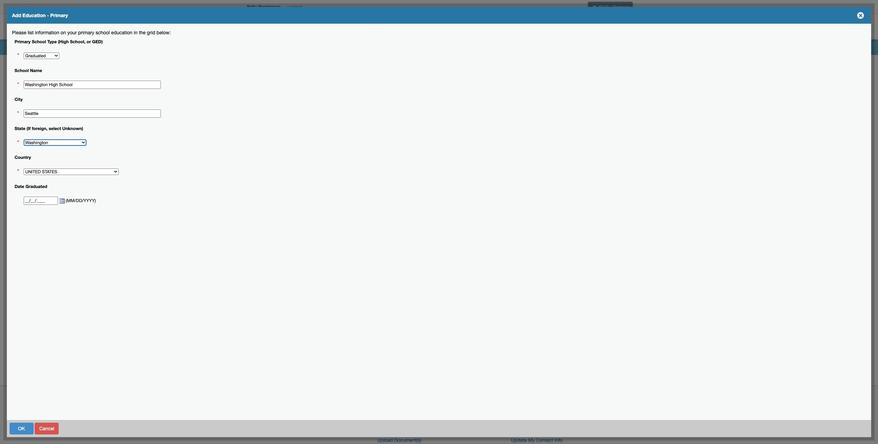 Task type: locate. For each thing, give the bounding box(es) containing it.
close window image
[[856, 10, 867, 21], [856, 10, 867, 21]]

None image field
[[58, 198, 65, 204]]

None button
[[9, 423, 33, 434], [35, 423, 59, 434], [144, 423, 172, 434], [173, 423, 192, 434], [821, 423, 864, 434], [9, 423, 33, 434], [35, 423, 59, 434], [144, 423, 172, 434], [173, 423, 192, 434], [821, 423, 864, 434]]

illinois department of financial and professional regulation image
[[244, 15, 400, 37]]

shopping cart image
[[593, 5, 596, 9]]

None text field
[[24, 197, 58, 205]]

None text field
[[24, 81, 161, 89], [24, 110, 161, 118], [24, 81, 161, 89], [24, 110, 161, 118]]



